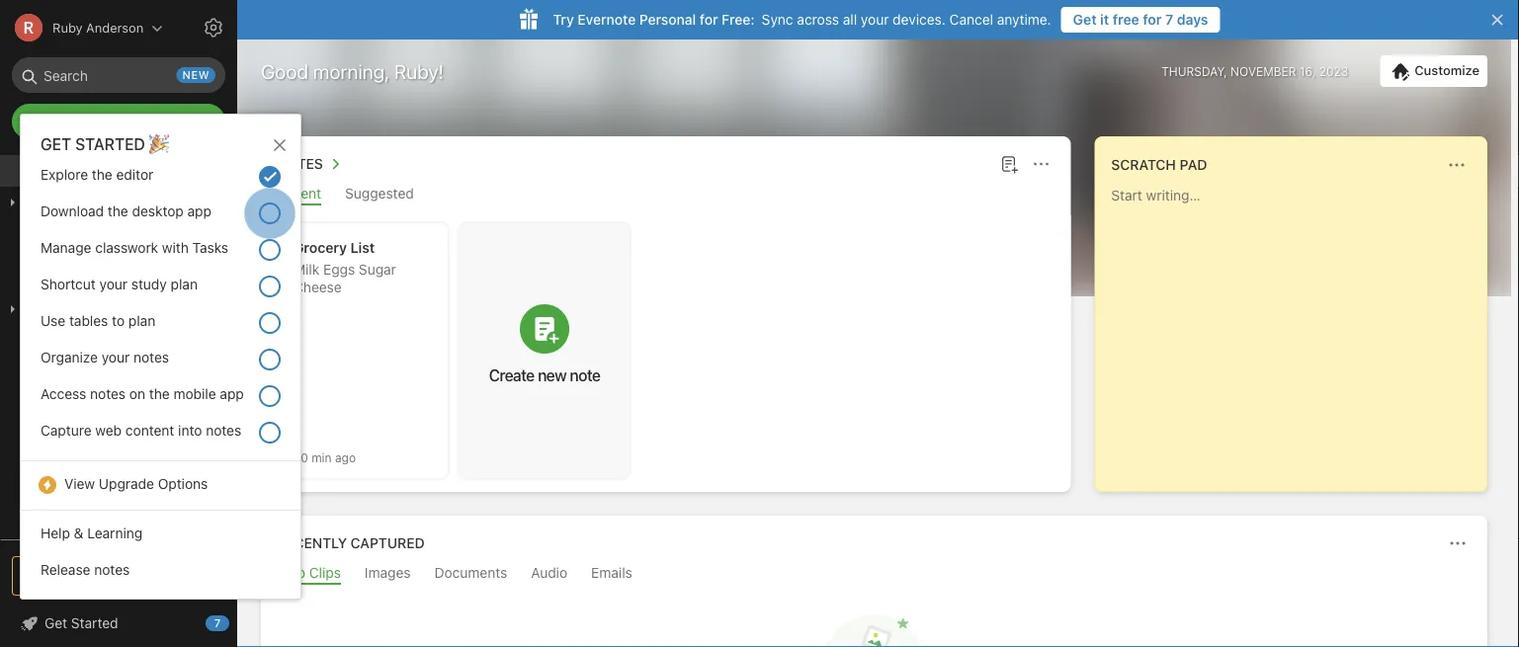 Task type: locate. For each thing, give the bounding box(es) containing it.
tasks
[[193, 239, 229, 256], [44, 258, 80, 274]]

notes right into
[[206, 422, 241, 439]]

options
[[158, 476, 208, 492]]

tasks down manage
[[44, 258, 80, 274]]

grocery
[[294, 240, 347, 256]]

click to collapse image
[[230, 611, 245, 635]]

0 vertical spatial more actions image
[[1030, 152, 1053, 176]]

access notes on the mobile app
[[41, 386, 244, 402]]

started
[[71, 616, 118, 632]]

0 vertical spatial tasks
[[193, 239, 229, 256]]

1 vertical spatial get
[[44, 616, 67, 632]]

to
[[112, 312, 125, 329]]

new search field
[[26, 57, 216, 93]]

1 vertical spatial the
[[108, 203, 128, 219]]

plan right study
[[171, 276, 198, 292]]

0 vertical spatial get
[[1074, 11, 1097, 28]]

manage classwork with tasks link
[[21, 233, 300, 270]]

2 dropdown list menu from the top
[[21, 470, 300, 519]]

notes button
[[273, 152, 347, 176]]

tree
[[0, 155, 237, 539]]

notes inside access notes on the mobile app link
[[90, 386, 126, 402]]

0 horizontal spatial more actions image
[[1030, 152, 1053, 176]]

recent tab panel
[[261, 206, 1071, 492]]

1 horizontal spatial new
[[538, 366, 567, 385]]

content
[[125, 422, 174, 439]]

the down get started 🎉 at top left
[[92, 166, 113, 182]]

new inside search box
[[183, 69, 210, 82]]

web clips tab
[[277, 565, 341, 585]]

web clips
[[277, 565, 341, 581]]

plan right to
[[128, 312, 156, 329]]

1 vertical spatial upgrade
[[102, 568, 161, 585]]

0 horizontal spatial app
[[188, 203, 212, 219]]

1 tab list from the top
[[265, 185, 1067, 206]]

scratch pad
[[1112, 157, 1208, 173]]

0 vertical spatial plan
[[171, 276, 198, 292]]

started
[[75, 135, 145, 154]]

notes down learning
[[94, 562, 130, 578]]

2 for from the left
[[1143, 11, 1162, 28]]

recently
[[277, 535, 347, 552]]

it
[[1101, 11, 1110, 28]]

get inside button
[[1074, 11, 1097, 28]]

thursday,
[[1162, 64, 1228, 78]]

7 left the days
[[1166, 11, 1174, 28]]

1 vertical spatial notes
[[44, 226, 81, 242]]

cancel
[[950, 11, 994, 28]]

new left note
[[538, 366, 567, 385]]

suggested
[[345, 185, 414, 202]]

organize your notes link
[[21, 343, 300, 380]]

notes down download
[[44, 226, 81, 242]]

web clips tab panel
[[261, 585, 1488, 648]]

app right mobile
[[220, 386, 244, 402]]

app right desktop
[[188, 203, 212, 219]]

0 horizontal spatial for
[[700, 11, 718, 28]]

0 horizontal spatial new
[[183, 69, 210, 82]]

recently captured button
[[273, 532, 425, 556]]

dropdown list menu
[[21, 160, 300, 470], [21, 470, 300, 519], [21, 519, 300, 592]]

desktop
[[132, 203, 184, 219]]

images tab
[[365, 565, 411, 585]]

1 horizontal spatial get
[[1074, 11, 1097, 28]]

tab list for recently captured
[[265, 565, 1484, 585]]

create new note button
[[460, 223, 630, 479]]

classwork
[[95, 239, 158, 256]]

tab list containing web clips
[[265, 565, 1484, 585]]

manage
[[41, 239, 91, 256]]

3 dropdown list menu from the top
[[21, 519, 300, 592]]

ago
[[335, 451, 356, 465]]

expand notebooks image
[[5, 302, 21, 317]]

with down download the desktop app link
[[162, 239, 189, 256]]

the right 'on' on the bottom left of page
[[149, 386, 170, 402]]

shortcut
[[41, 276, 96, 292]]

0 horizontal spatial plan
[[128, 312, 156, 329]]

the
[[92, 166, 113, 182], [108, 203, 128, 219], [149, 386, 170, 402]]

0 vertical spatial notes
[[277, 156, 323, 172]]

help & learning
[[41, 525, 143, 541]]

More actions field
[[1028, 150, 1055, 178], [1444, 151, 1471, 179], [1445, 530, 1472, 558]]

release
[[41, 562, 90, 578]]

0 horizontal spatial with
[[92, 364, 119, 381]]

)
[[97, 227, 102, 242]]

create new note
[[489, 366, 601, 385]]

scratch
[[1112, 157, 1177, 173]]

notes
[[277, 156, 323, 172], [44, 226, 81, 242]]

cheese
[[294, 279, 342, 296]]

1 horizontal spatial tasks
[[193, 239, 229, 256]]

captured
[[351, 535, 425, 552]]

emails
[[591, 565, 633, 581]]

1 horizontal spatial more actions image
[[1447, 532, 1470, 556]]

1 horizontal spatial 7
[[1166, 11, 1174, 28]]

get left 'it'
[[1074, 11, 1097, 28]]

notes inside notes button
[[277, 156, 323, 172]]

images
[[365, 565, 411, 581]]

1 vertical spatial app
[[220, 386, 244, 402]]

ruby
[[52, 20, 83, 35]]

pad
[[1180, 157, 1208, 173]]

across
[[797, 11, 840, 28]]

try evernote personal for free: sync across all your devices. cancel anytime.
[[553, 11, 1052, 28]]

notes down use tables to plan link
[[134, 349, 169, 365]]

manage classwork with tasks
[[41, 239, 229, 256]]

get left started
[[44, 616, 67, 632]]

emails tab
[[591, 565, 633, 585]]

good morning, ruby!
[[261, 59, 444, 83]]

free:
[[722, 11, 755, 28]]

7 left click to collapse icon
[[214, 618, 221, 630]]

web
[[95, 422, 122, 439]]

0 vertical spatial the
[[92, 166, 113, 182]]

new inside button
[[538, 366, 567, 385]]

get inside help and learning task checklist field
[[44, 616, 67, 632]]

tab list containing recent
[[265, 185, 1067, 206]]

for right free
[[1143, 11, 1162, 28]]

0 vertical spatial app
[[188, 203, 212, 219]]

more actions image
[[1030, 152, 1053, 176], [1447, 532, 1470, 556]]

customize
[[1415, 63, 1480, 78]]

with
[[162, 239, 189, 256], [92, 364, 119, 381]]

0 vertical spatial 7
[[1166, 11, 1174, 28]]

download
[[41, 203, 104, 219]]

0 vertical spatial new
[[183, 69, 210, 82]]

use tables to plan link
[[21, 307, 300, 343]]

notes
[[134, 349, 169, 365], [90, 386, 126, 402], [206, 422, 241, 439], [94, 562, 130, 578]]

20
[[294, 451, 308, 465]]

editor
[[116, 166, 154, 182]]

scratch pad button
[[1108, 153, 1208, 177]]

audio tab
[[531, 565, 568, 585]]

explore the editor link
[[21, 160, 300, 197]]

tasks button
[[0, 250, 236, 282]]

0 vertical spatial tab list
[[265, 185, 1067, 206]]

tasks down download the desktop app link
[[193, 239, 229, 256]]

0 horizontal spatial tasks
[[44, 258, 80, 274]]

the up classwork
[[108, 203, 128, 219]]

16,
[[1300, 64, 1316, 78]]

0 horizontal spatial 7
[[214, 618, 221, 630]]

recent
[[277, 185, 322, 202]]

upgrade right view
[[99, 476, 154, 492]]

1 vertical spatial tasks
[[44, 258, 80, 274]]

notes up 'recent'
[[277, 156, 323, 172]]

1 vertical spatial tab list
[[265, 565, 1484, 585]]

trash
[[44, 408, 79, 424]]

upgrade down learning
[[102, 568, 161, 585]]

capture web content into notes
[[41, 422, 241, 439]]

for inside button
[[1143, 11, 1162, 28]]

get
[[1074, 11, 1097, 28], [44, 616, 67, 632]]

7
[[1166, 11, 1174, 28], [214, 618, 221, 630]]

new down settings icon
[[183, 69, 210, 82]]

explore
[[41, 166, 88, 182]]

with left me
[[92, 364, 119, 381]]

dropdown list menu containing explore the editor
[[21, 160, 300, 470]]

tab list
[[265, 185, 1067, 206], [265, 565, 1484, 585]]

1 horizontal spatial for
[[1143, 11, 1162, 28]]

your down to
[[102, 349, 130, 365]]

get for get it free for 7 days
[[1074, 11, 1097, 28]]

1 horizontal spatial notes
[[277, 156, 323, 172]]

1 horizontal spatial plan
[[171, 276, 198, 292]]

0 horizontal spatial get
[[44, 616, 67, 632]]

1 horizontal spatial with
[[162, 239, 189, 256]]

2 vertical spatial your
[[102, 349, 130, 365]]

1 vertical spatial 7
[[214, 618, 221, 630]]

&
[[74, 525, 84, 541]]

0 vertical spatial with
[[162, 239, 189, 256]]

1 horizontal spatial app
[[220, 386, 244, 402]]

1 dropdown list menu from the top
[[21, 160, 300, 470]]

sync
[[762, 11, 794, 28]]

2 tab list from the top
[[265, 565, 1484, 585]]

dropdown list menu containing help & learning
[[21, 519, 300, 592]]

Search text field
[[26, 57, 212, 93]]

for left free:
[[700, 11, 718, 28]]

download the desktop app link
[[21, 188, 300, 239]]

1 vertical spatial plan
[[128, 312, 156, 329]]

organize your notes
[[41, 349, 169, 365]]

the for download
[[108, 203, 128, 219]]

0 vertical spatial your
[[861, 11, 889, 28]]

your right all
[[861, 11, 889, 28]]

shortcuts button
[[0, 187, 236, 219]]

app
[[188, 203, 212, 219], [220, 386, 244, 402]]

notes down shared with me
[[90, 386, 126, 402]]

your up notebooks link
[[99, 276, 128, 292]]

your for organize your notes
[[102, 349, 130, 365]]

1 vertical spatial new
[[538, 366, 567, 385]]

1 for from the left
[[700, 11, 718, 28]]

1 vertical spatial your
[[99, 276, 128, 292]]

recently captured
[[277, 535, 425, 552]]



Task type: describe. For each thing, give the bounding box(es) containing it.
🎉
[[149, 135, 165, 154]]

trash link
[[0, 400, 236, 432]]

clips
[[309, 565, 341, 581]]

app inside access notes on the mobile app link
[[220, 386, 244, 402]]

on
[[129, 386, 145, 402]]

7 inside help and learning task checklist field
[[214, 618, 221, 630]]

Account field
[[0, 8, 163, 47]]

devices.
[[893, 11, 946, 28]]

evernote
[[578, 11, 636, 28]]

create
[[489, 366, 535, 385]]

ruby!
[[394, 59, 444, 83]]

personal
[[640, 11, 696, 28]]

tasks inside button
[[44, 258, 80, 274]]

20 min ago
[[294, 451, 356, 465]]

mobile
[[174, 386, 216, 402]]

new
[[44, 113, 72, 130]]

for for free:
[[700, 11, 718, 28]]

use tables to plan
[[41, 312, 156, 329]]

Help and Learning task checklist field
[[0, 608, 237, 640]]

1 vertical spatial with
[[92, 364, 119, 381]]

all
[[843, 11, 857, 28]]

explore the editor
[[41, 166, 154, 182]]

milk
[[294, 262, 320, 278]]

tasks inside "link"
[[193, 239, 229, 256]]

grocery list milk eggs sugar cheese
[[294, 240, 396, 296]]

shortcut your study plan link
[[21, 270, 300, 307]]

2023
[[1320, 64, 1349, 78]]

app inside download the desktop app link
[[188, 203, 212, 219]]

tab list for notes
[[265, 185, 1067, 206]]

release notes
[[41, 562, 130, 578]]

dropdown list menu containing view upgrade options
[[21, 470, 300, 519]]

recent tab
[[277, 185, 322, 206]]

shortcuts
[[44, 195, 107, 211]]

try
[[553, 11, 574, 28]]

get it free for 7 days
[[1074, 11, 1209, 28]]

learning
[[87, 525, 143, 541]]

1 vertical spatial more actions image
[[1447, 532, 1470, 556]]

plan for use tables to plan
[[128, 312, 156, 329]]

more actions field for scratch pad
[[1444, 151, 1471, 179]]

notes inside 'release notes' link
[[94, 562, 130, 578]]

anytime.
[[998, 11, 1052, 28]]

audio
[[531, 565, 568, 581]]

study
[[131, 276, 167, 292]]

list
[[351, 240, 375, 256]]

2 vertical spatial the
[[149, 386, 170, 402]]

customize button
[[1381, 55, 1488, 87]]

view upgrade options
[[64, 476, 208, 492]]

for for 7
[[1143, 11, 1162, 28]]

get started 🎉
[[41, 135, 165, 154]]

plan for shortcut your study plan
[[171, 276, 198, 292]]

free
[[1113, 11, 1140, 28]]

documents tab
[[435, 565, 508, 585]]

sugar
[[359, 262, 396, 278]]

web
[[277, 565, 306, 581]]

release notes link
[[21, 556, 300, 592]]

thursday, november 16, 2023
[[1162, 64, 1349, 78]]

get
[[41, 135, 71, 154]]

anderson
[[86, 20, 144, 35]]

settings image
[[202, 16, 225, 40]]

7 inside button
[[1166, 11, 1174, 28]]

home link
[[0, 155, 237, 187]]

get it free for 7 days button
[[1062, 7, 1221, 33]]

shortcut your study plan
[[41, 276, 198, 292]]

capture web content into notes link
[[21, 416, 300, 453]]

suggested tab
[[345, 185, 414, 206]]

min
[[312, 451, 332, 465]]

ruby anderson
[[52, 20, 144, 35]]

more actions field for recently captured
[[1445, 530, 1472, 558]]

documents
[[435, 565, 508, 581]]

notebooks
[[44, 301, 114, 317]]

view
[[64, 476, 95, 492]]

shared
[[44, 364, 89, 381]]

good
[[261, 59, 309, 83]]

more actions image
[[1446, 153, 1469, 177]]

Start writing… text field
[[1112, 187, 1486, 476]]

view upgrade options link
[[21, 470, 300, 502]]

with inside "link"
[[162, 239, 189, 256]]

shared with me
[[44, 364, 143, 381]]

upgrade inside popup button
[[102, 568, 161, 585]]

your for shortcut your study plan
[[99, 276, 128, 292]]

november
[[1231, 64, 1297, 78]]

capture
[[41, 422, 92, 439]]

notes inside organize your notes link
[[134, 349, 169, 365]]

the for explore
[[92, 166, 113, 182]]

new button
[[12, 104, 225, 139]]

download the desktop app
[[41, 203, 212, 219]]

home
[[44, 163, 81, 179]]

0 horizontal spatial notes
[[44, 226, 81, 242]]

notes inside capture web content into notes link
[[206, 422, 241, 439]]

get for get started
[[44, 616, 67, 632]]

morning,
[[313, 59, 390, 83]]

tree containing home
[[0, 155, 237, 539]]

tables
[[69, 312, 108, 329]]

organize
[[41, 349, 98, 365]]

0 vertical spatial upgrade
[[99, 476, 154, 492]]

into
[[178, 422, 202, 439]]



Task type: vqa. For each thing, say whether or not it's contained in the screenshot.
PERSONAL
yes



